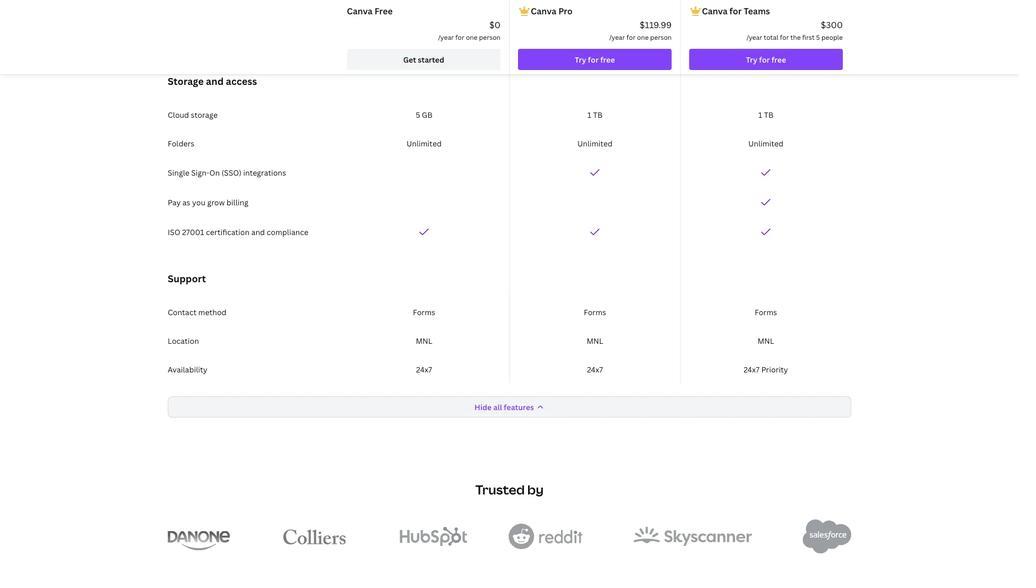 Task type: locate. For each thing, give the bounding box(es) containing it.
hide all features
[[475, 402, 534, 412]]

free
[[601, 54, 615, 65], [772, 54, 787, 65]]

1 tb from the left
[[594, 110, 603, 120]]

1 horizontal spatial free
[[772, 54, 787, 65]]

0 horizontal spatial person
[[479, 33, 501, 41]]

and left compliance
[[252, 227, 265, 237]]

features
[[504, 402, 534, 412]]

2 person from the left
[[651, 33, 672, 41]]

cloud storage
[[168, 110, 218, 120]]

0 horizontal spatial try
[[575, 54, 587, 65]]

/year for $0
[[438, 33, 454, 41]]

person
[[479, 33, 501, 41], [651, 33, 672, 41]]

5 gb
[[416, 110, 433, 120]]

1 horizontal spatial 24x7
[[587, 365, 603, 375]]

hubspot image
[[400, 527, 468, 547]]

you
[[192, 197, 206, 207]]

iso
[[168, 227, 180, 237]]

one inside $119.99 /year for one person
[[638, 33, 649, 41]]

2 horizontal spatial 24x7
[[744, 365, 760, 375]]

mnl
[[416, 336, 433, 346], [587, 336, 604, 346], [758, 336, 775, 346]]

0 horizontal spatial try for free button
[[518, 49, 672, 70]]

on
[[209, 168, 220, 178]]

person for $119.99
[[651, 33, 672, 41]]

1 horizontal spatial canva
[[531, 5, 557, 17]]

grow
[[207, 197, 225, 207]]

free for $300
[[772, 54, 787, 65]]

unlimited
[[407, 138, 442, 148], [578, 138, 613, 148], [749, 138, 784, 148]]

1 horizontal spatial try for free
[[746, 54, 787, 65]]

1 horizontal spatial try for free button
[[690, 49, 843, 70]]

one up 'get started' button
[[466, 33, 478, 41]]

canva
[[347, 5, 373, 17], [531, 5, 557, 17], [702, 5, 728, 17]]

people
[[822, 33, 843, 41]]

0 horizontal spatial tb
[[594, 110, 603, 120]]

3 /year from the left
[[747, 33, 763, 41]]

/year inside $300 /year total for the first 5 people
[[747, 33, 763, 41]]

folders
[[168, 138, 195, 148]]

1 horizontal spatial one
[[638, 33, 649, 41]]

person inside $119.99 /year for one person
[[651, 33, 672, 41]]

1 try for free from the left
[[575, 54, 615, 65]]

1 horizontal spatial 1 tb
[[759, 110, 774, 120]]

5 inside $300 /year total for the first 5 people
[[817, 33, 821, 41]]

cloud
[[168, 110, 189, 120]]

single sign-on (sso) integrations
[[168, 168, 286, 178]]

0 horizontal spatial 1 tb
[[588, 110, 603, 120]]

1 tb
[[588, 110, 603, 120], [759, 110, 774, 120]]

0 horizontal spatial forms
[[413, 307, 435, 317]]

2 horizontal spatial canva
[[702, 5, 728, 17]]

1 /year from the left
[[438, 33, 454, 41]]

24x7 priority
[[744, 365, 789, 375]]

try for free button
[[518, 49, 672, 70], [690, 49, 843, 70]]

person down $0
[[479, 33, 501, 41]]

1 horizontal spatial unlimited
[[578, 138, 613, 148]]

0 horizontal spatial /year
[[438, 33, 454, 41]]

1 person from the left
[[479, 33, 501, 41]]

2 horizontal spatial forms
[[755, 307, 778, 317]]

2 one from the left
[[638, 33, 649, 41]]

started
[[418, 54, 444, 65]]

1 horizontal spatial 1
[[759, 110, 763, 120]]

1 24x7 from the left
[[416, 365, 432, 375]]

0 horizontal spatial 24x7
[[416, 365, 432, 375]]

2 free from the left
[[772, 54, 787, 65]]

availability
[[168, 365, 207, 375]]

try
[[575, 54, 587, 65], [746, 54, 758, 65]]

canva for canva pro
[[531, 5, 557, 17]]

1
[[588, 110, 592, 120], [759, 110, 763, 120]]

2 try for free button from the left
[[690, 49, 843, 70]]

iso 27001 certification and compliance
[[168, 227, 309, 237]]

27001
[[182, 227, 204, 237]]

canva left pro
[[531, 5, 557, 17]]

1 one from the left
[[466, 33, 478, 41]]

1 horizontal spatial forms
[[584, 307, 607, 317]]

free
[[375, 5, 393, 17]]

the
[[791, 33, 801, 41]]

5
[[817, 33, 821, 41], [416, 110, 420, 120]]

billing
[[227, 197, 249, 207]]

try for for
[[746, 54, 758, 65]]

canva left teams at the top
[[702, 5, 728, 17]]

2 try for free from the left
[[746, 54, 787, 65]]

for inside $119.99 /year for one person
[[627, 33, 636, 41]]

1 canva from the left
[[347, 5, 373, 17]]

1 vertical spatial and
[[252, 227, 265, 237]]

2 1 from the left
[[759, 110, 763, 120]]

and
[[206, 75, 224, 88], [252, 227, 265, 237]]

trusted
[[476, 481, 525, 499]]

pay
[[168, 197, 181, 207]]

0 horizontal spatial unlimited
[[407, 138, 442, 148]]

0 horizontal spatial 5
[[416, 110, 420, 120]]

5 left gb
[[416, 110, 420, 120]]

0 horizontal spatial and
[[206, 75, 224, 88]]

trusted by element
[[168, 520, 852, 554]]

1 horizontal spatial tb
[[765, 110, 774, 120]]

1 horizontal spatial 5
[[817, 33, 821, 41]]

contact
[[168, 307, 197, 317]]

get started
[[403, 54, 444, 65]]

2 horizontal spatial /year
[[747, 33, 763, 41]]

free down $119.99 /year for one person
[[601, 54, 615, 65]]

tb
[[594, 110, 603, 120], [765, 110, 774, 120]]

1 free from the left
[[601, 54, 615, 65]]

/year for $300
[[747, 33, 763, 41]]

2 1 tb from the left
[[759, 110, 774, 120]]

try for free
[[575, 54, 615, 65], [746, 54, 787, 65]]

person inside $0 /year for one person
[[479, 33, 501, 41]]

2 horizontal spatial mnl
[[758, 336, 775, 346]]

1 horizontal spatial /year
[[610, 33, 625, 41]]

person down $119.99
[[651, 33, 672, 41]]

skyscanner image
[[634, 527, 753, 547]]

3 canva from the left
[[702, 5, 728, 17]]

1 horizontal spatial mnl
[[587, 336, 604, 346]]

5 right first
[[817, 33, 821, 41]]

1 horizontal spatial try
[[746, 54, 758, 65]]

3 24x7 from the left
[[744, 365, 760, 375]]

0 vertical spatial 5
[[817, 33, 821, 41]]

0 horizontal spatial mnl
[[416, 336, 433, 346]]

for
[[730, 5, 742, 17], [456, 33, 465, 41], [627, 33, 636, 41], [780, 33, 789, 41], [588, 54, 599, 65], [760, 54, 770, 65]]

one
[[466, 33, 478, 41], [638, 33, 649, 41]]

2 /year from the left
[[610, 33, 625, 41]]

free down total at the top of the page
[[772, 54, 787, 65]]

2 canva from the left
[[531, 5, 557, 17]]

teams
[[744, 5, 770, 17]]

canva for canva for teams
[[702, 5, 728, 17]]

/year for $119.99
[[610, 33, 625, 41]]

and left access
[[206, 75, 224, 88]]

0 horizontal spatial canva
[[347, 5, 373, 17]]

0 horizontal spatial one
[[466, 33, 478, 41]]

get
[[403, 54, 416, 65]]

colliers image
[[280, 526, 349, 548]]

1 horizontal spatial person
[[651, 33, 672, 41]]

0 horizontal spatial 1
[[588, 110, 592, 120]]

2 horizontal spatial unlimited
[[749, 138, 784, 148]]

try for free for canva for teams
[[746, 54, 787, 65]]

/year inside $0 /year for one person
[[438, 33, 454, 41]]

1 forms from the left
[[413, 307, 435, 317]]

one inside $0 /year for one person
[[466, 33, 478, 41]]

hide
[[475, 402, 492, 412]]

0 vertical spatial and
[[206, 75, 224, 88]]

get started button
[[347, 49, 501, 70]]

forms
[[413, 307, 435, 317], [584, 307, 607, 317], [755, 307, 778, 317]]

24x7
[[416, 365, 432, 375], [587, 365, 603, 375], [744, 365, 760, 375]]

try for free button for canva pro
[[518, 49, 672, 70]]

one down $119.99
[[638, 33, 649, 41]]

1 try from the left
[[575, 54, 587, 65]]

1 try for free button from the left
[[518, 49, 672, 70]]

0 horizontal spatial try for free
[[575, 54, 615, 65]]

contact method
[[168, 307, 227, 317]]

(sso)
[[222, 168, 242, 178]]

pay as you grow billing
[[168, 197, 249, 207]]

canva left the free
[[347, 5, 373, 17]]

2 try from the left
[[746, 54, 758, 65]]

support
[[168, 272, 206, 285]]

/year inside $119.99 /year for one person
[[610, 33, 625, 41]]

0 horizontal spatial free
[[601, 54, 615, 65]]

all
[[494, 402, 502, 412]]

/year
[[438, 33, 454, 41], [610, 33, 625, 41], [747, 33, 763, 41]]

$0 /year for one person
[[438, 19, 501, 41]]



Task type: describe. For each thing, give the bounding box(es) containing it.
by
[[528, 481, 544, 499]]

canva free
[[347, 5, 393, 17]]

1 horizontal spatial and
[[252, 227, 265, 237]]

priority
[[762, 365, 789, 375]]

2 tb from the left
[[765, 110, 774, 120]]

one for $119.99
[[638, 33, 649, 41]]

gb
[[422, 110, 433, 120]]

compliance
[[267, 227, 309, 237]]

one for $0
[[466, 33, 478, 41]]

$300 /year total for the first 5 people
[[747, 19, 843, 41]]

danone image
[[168, 523, 230, 551]]

1 1 tb from the left
[[588, 110, 603, 120]]

canva pro
[[531, 5, 573, 17]]

2 forms from the left
[[584, 307, 607, 317]]

hide all features button
[[168, 397, 852, 418]]

canva for canva free
[[347, 5, 373, 17]]

integrations
[[243, 168, 286, 178]]

$119.99
[[640, 19, 672, 31]]

method
[[198, 307, 227, 317]]

1 unlimited from the left
[[407, 138, 442, 148]]

first
[[803, 33, 815, 41]]

canva for teams
[[702, 5, 770, 17]]

1 1 from the left
[[588, 110, 592, 120]]

$119.99 /year for one person
[[610, 19, 672, 41]]

$300
[[821, 19, 843, 31]]

3 forms from the left
[[755, 307, 778, 317]]

2 24x7 from the left
[[587, 365, 603, 375]]

sign-
[[191, 168, 209, 178]]

try for free button for canva for teams
[[690, 49, 843, 70]]

3 unlimited from the left
[[749, 138, 784, 148]]

free for $119.99
[[601, 54, 615, 65]]

as
[[183, 197, 190, 207]]

salesforce image
[[803, 520, 852, 554]]

try for free for canva pro
[[575, 54, 615, 65]]

reddit image
[[509, 524, 584, 550]]

certification
[[206, 227, 250, 237]]

1 vertical spatial 5
[[416, 110, 420, 120]]

try for pro
[[575, 54, 587, 65]]

access
[[226, 75, 257, 88]]

storage and access
[[168, 75, 257, 88]]

$0
[[490, 19, 501, 31]]

total
[[764, 33, 779, 41]]

3 mnl from the left
[[758, 336, 775, 346]]

person for $0
[[479, 33, 501, 41]]

storage
[[191, 110, 218, 120]]

pro
[[559, 5, 573, 17]]

storage
[[168, 75, 204, 88]]

for inside $300 /year total for the first 5 people
[[780, 33, 789, 41]]

location
[[168, 336, 199, 346]]

for inside $0 /year for one person
[[456, 33, 465, 41]]

single
[[168, 168, 190, 178]]

1 mnl from the left
[[416, 336, 433, 346]]

2 unlimited from the left
[[578, 138, 613, 148]]

trusted by
[[476, 481, 544, 499]]

2 mnl from the left
[[587, 336, 604, 346]]



Task type: vqa. For each thing, say whether or not it's contained in the screenshot.
Canva for Teams's Try For Free button
yes



